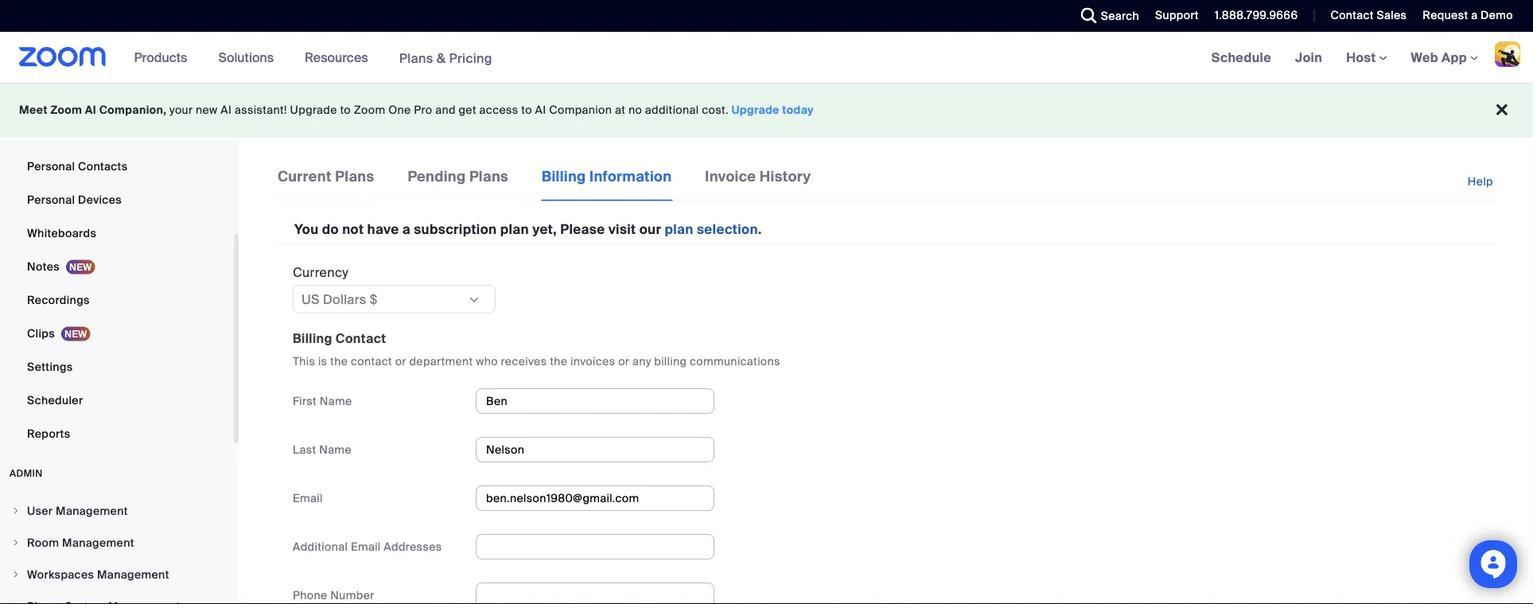 Task type: vqa. For each thing, say whether or not it's contained in the screenshot.
the Personal Contacts link on the top of the page
yes



Task type: locate. For each thing, give the bounding box(es) containing it.
to
[[340, 103, 351, 117], [522, 103, 532, 117]]

zoom right "meet"
[[51, 103, 82, 117]]

us dollars $
[[302, 291, 378, 308]]

management up room management
[[56, 503, 128, 518]]

name right first
[[320, 393, 352, 408]]

right image inside user management menu item
[[11, 506, 21, 516]]

phone link
[[0, 117, 234, 149]]

1 vertical spatial right image
[[11, 602, 21, 604]]

help
[[1468, 174, 1494, 189]]

solutions
[[218, 49, 274, 66]]

to down resources dropdown button
[[340, 103, 351, 117]]

0 vertical spatial right image
[[11, 570, 21, 579]]

0 horizontal spatial plans
[[335, 167, 374, 185]]

plan selection link
[[665, 221, 759, 238]]

contacts
[[78, 159, 128, 174]]

phone inside the main content main content
[[293, 588, 328, 602]]

1 horizontal spatial phone
[[293, 588, 328, 602]]

one
[[389, 103, 411, 117]]

management up workspaces management
[[62, 535, 134, 550]]

zoom
[[51, 103, 82, 117], [354, 103, 386, 117]]

ai right new
[[221, 103, 232, 117]]

current plans link
[[277, 166, 375, 200]]

personal contacts
[[27, 159, 128, 174]]

0 vertical spatial name
[[320, 393, 352, 408]]

1 horizontal spatial contact
[[1331, 8, 1374, 23]]

the right the is on the left bottom of the page
[[330, 354, 348, 368]]

history
[[760, 167, 811, 185]]

the left invoices
[[550, 354, 568, 368]]

a left demo
[[1472, 8, 1478, 23]]

have
[[367, 221, 399, 238]]

resources button
[[305, 32, 375, 83]]

1 ai from the left
[[85, 103, 96, 117]]

companion,
[[99, 103, 167, 117]]

1 upgrade from the left
[[290, 103, 337, 117]]

plans right pending
[[470, 167, 509, 185]]

1 horizontal spatial a
[[1472, 8, 1478, 23]]

1 vertical spatial name
[[319, 442, 352, 457]]

personal contacts link
[[0, 150, 234, 182]]

right image left room
[[11, 538, 21, 548]]

1 vertical spatial right image
[[11, 538, 21, 548]]

billing
[[542, 167, 586, 185], [293, 330, 332, 347]]

request a demo link
[[1411, 0, 1534, 32], [1423, 8, 1514, 23]]

clips link
[[0, 318, 234, 349]]

1 right image from the top
[[11, 506, 21, 516]]

2 personal from the top
[[27, 192, 75, 207]]

0 horizontal spatial plan
[[500, 221, 529, 238]]

ai left companion
[[535, 103, 546, 117]]

invoice
[[705, 167, 756, 185]]

plan left yet,
[[500, 221, 529, 238]]

2 to from the left
[[522, 103, 532, 117]]

1 horizontal spatial plan
[[665, 221, 694, 238]]

1 horizontal spatial email
[[351, 539, 381, 554]]

upgrade
[[290, 103, 337, 117], [732, 103, 780, 117]]

right image inside room management menu item
[[11, 538, 21, 548]]

dollars
[[323, 291, 367, 308]]

1 vertical spatial a
[[403, 221, 411, 238]]

0 vertical spatial management
[[56, 503, 128, 518]]

banner
[[0, 32, 1534, 84]]

room management
[[27, 535, 134, 550]]

pending
[[408, 167, 466, 185]]

to right access at the left of the page
[[522, 103, 532, 117]]

0 horizontal spatial phone
[[27, 125, 62, 140]]

user management
[[27, 503, 128, 518]]

right image
[[11, 570, 21, 579], [11, 602, 21, 604]]

2 name from the top
[[319, 442, 352, 457]]

plans
[[399, 50, 433, 66], [335, 167, 374, 185], [470, 167, 509, 185]]

0 vertical spatial phone
[[27, 125, 62, 140]]

1 horizontal spatial or
[[619, 354, 630, 368]]

personal menu menu
[[0, 0, 234, 451]]

or
[[395, 354, 406, 368], [619, 354, 630, 368]]

0 vertical spatial a
[[1472, 8, 1478, 23]]

email down last
[[293, 491, 323, 505]]

phone inside personal menu menu
[[27, 125, 62, 140]]

0 vertical spatial right image
[[11, 506, 21, 516]]

devices
[[78, 192, 122, 207]]

1 horizontal spatial plans
[[399, 50, 433, 66]]

meetings navigation
[[1200, 32, 1534, 84]]

0 vertical spatial contact
[[1331, 8, 1374, 23]]

communications
[[690, 354, 781, 368]]

2 horizontal spatial ai
[[535, 103, 546, 117]]

our
[[640, 221, 662, 238]]

current plans
[[278, 167, 374, 185]]

name for last name
[[319, 442, 352, 457]]

phone for phone
[[27, 125, 62, 140]]

1 horizontal spatial upgrade
[[732, 103, 780, 117]]

personal up whiteboards
[[27, 192, 75, 207]]

you do not have a subscription plan yet, please visit our plan selection .
[[294, 221, 762, 238]]

search button
[[1069, 0, 1144, 32]]

1 horizontal spatial to
[[522, 103, 532, 117]]

1 the from the left
[[330, 354, 348, 368]]

settings
[[27, 359, 73, 374]]

right image left user
[[11, 506, 21, 516]]

0 horizontal spatial upgrade
[[290, 103, 337, 117]]

information
[[590, 167, 672, 185]]

None text field
[[476, 388, 715, 414], [476, 437, 715, 462], [476, 485, 715, 511], [476, 388, 715, 414], [476, 437, 715, 462], [476, 485, 715, 511]]

0 horizontal spatial a
[[403, 221, 411, 238]]

0 vertical spatial email
[[293, 491, 323, 505]]

3 ai from the left
[[535, 103, 546, 117]]

user management menu item
[[0, 496, 234, 526]]

2 horizontal spatial plans
[[470, 167, 509, 185]]

zoom left one
[[354, 103, 386, 117]]

plans right current
[[335, 167, 374, 185]]

show options image
[[468, 294, 481, 306]]

1 horizontal spatial ai
[[221, 103, 232, 117]]

0 vertical spatial personal
[[27, 159, 75, 174]]

management
[[56, 503, 128, 518], [62, 535, 134, 550], [97, 567, 169, 582]]

upgrade right cost.
[[732, 103, 780, 117]]

1.888.799.9666
[[1215, 8, 1298, 23]]

currency
[[293, 264, 349, 281]]

addresses
[[384, 539, 442, 554]]

get
[[459, 103, 477, 117]]

1 vertical spatial contact
[[336, 330, 386, 347]]

1 horizontal spatial zoom
[[354, 103, 386, 117]]

plans left the & on the top of the page
[[399, 50, 433, 66]]

meet zoom ai companion, footer
[[0, 83, 1534, 138]]

meet
[[19, 103, 48, 117]]

scheduler link
[[0, 384, 234, 416]]

zoom logo image
[[19, 47, 106, 67]]

0 horizontal spatial ai
[[85, 103, 96, 117]]

contact sales
[[1331, 8, 1407, 23]]

1 right image from the top
[[11, 570, 21, 579]]

the
[[330, 354, 348, 368], [550, 354, 568, 368]]

menu item
[[0, 591, 234, 604]]

0 vertical spatial billing
[[542, 167, 586, 185]]

name for first name
[[320, 393, 352, 408]]

1 horizontal spatial the
[[550, 354, 568, 368]]

0 horizontal spatial zoom
[[51, 103, 82, 117]]

right image
[[11, 506, 21, 516], [11, 538, 21, 548]]

assistant!
[[235, 103, 287, 117]]

0 horizontal spatial to
[[340, 103, 351, 117]]

personal inside personal contacts link
[[27, 159, 75, 174]]

2 right image from the top
[[11, 602, 21, 604]]

0 horizontal spatial billing
[[293, 330, 332, 347]]

plans & pricing link
[[399, 50, 493, 66], [399, 50, 493, 66]]

subscription
[[414, 221, 497, 238]]

1 horizontal spatial billing
[[542, 167, 586, 185]]

upgrade down product information navigation
[[290, 103, 337, 117]]

admin
[[10, 467, 43, 480]]

1 personal from the top
[[27, 159, 75, 174]]

personal up personal devices
[[27, 159, 75, 174]]

ai left companion,
[[85, 103, 96, 117]]

first name
[[293, 393, 352, 408]]

2 or from the left
[[619, 354, 630, 368]]

do
[[322, 221, 339, 238]]

receives
[[501, 354, 547, 368]]

phone left 'number'
[[293, 588, 328, 602]]

personal inside personal devices link
[[27, 192, 75, 207]]

0 horizontal spatial the
[[330, 354, 348, 368]]

a
[[1472, 8, 1478, 23], [403, 221, 411, 238]]

profile picture image
[[1495, 41, 1521, 67]]

request
[[1423, 8, 1469, 23]]

or right "contact"
[[395, 354, 406, 368]]

or left any
[[619, 354, 630, 368]]

contact left sales
[[1331, 8, 1374, 23]]

products button
[[134, 32, 195, 83]]

billing information
[[542, 167, 672, 185]]

1 vertical spatial management
[[62, 535, 134, 550]]

side navigation navigation
[[0, 0, 239, 604]]

1 to from the left
[[340, 103, 351, 117]]

None text field
[[476, 534, 715, 559], [476, 583, 715, 604], [476, 534, 715, 559], [476, 583, 715, 604]]

recordings link
[[0, 284, 234, 316]]

workspaces management
[[27, 567, 169, 582]]

2 plan from the left
[[665, 221, 694, 238]]

1 vertical spatial personal
[[27, 192, 75, 207]]

settings link
[[0, 351, 234, 383]]

solutions button
[[218, 32, 281, 83]]

&
[[437, 50, 446, 66]]

support link
[[1144, 0, 1203, 32], [1156, 8, 1199, 23]]

1 name from the top
[[320, 393, 352, 408]]

sales
[[1377, 8, 1407, 23]]

1 vertical spatial billing
[[293, 330, 332, 347]]

pending plans
[[408, 167, 509, 185]]

1 or from the left
[[395, 354, 406, 368]]

a right have
[[403, 221, 411, 238]]

plan right our on the left
[[665, 221, 694, 238]]

1.888.799.9666 button
[[1203, 0, 1302, 32], [1215, 8, 1298, 23]]

0 horizontal spatial or
[[395, 354, 406, 368]]

web
[[1412, 49, 1439, 66]]

contact up "contact"
[[336, 330, 386, 347]]

contact sales link
[[1319, 0, 1411, 32], [1331, 8, 1407, 23]]

2 vertical spatial management
[[97, 567, 169, 582]]

1 vertical spatial phone
[[293, 588, 328, 602]]

invoices
[[571, 354, 616, 368]]

email right additional
[[351, 539, 381, 554]]

2 upgrade from the left
[[732, 103, 780, 117]]

billing up 'please'
[[542, 167, 586, 185]]

join
[[1296, 49, 1323, 66]]

us dollars $ button
[[302, 290, 467, 309]]

0 horizontal spatial contact
[[336, 330, 386, 347]]

name right last
[[319, 442, 352, 457]]

management down room management menu item at left bottom
[[97, 567, 169, 582]]

2 right image from the top
[[11, 538, 21, 548]]

billing inside billing contact this is the contact or department who receives the invoices or any billing communications
[[293, 330, 332, 347]]

help link
[[1468, 166, 1495, 198]]

phone down "meet"
[[27, 125, 62, 140]]

billing up this
[[293, 330, 332, 347]]



Task type: describe. For each thing, give the bounding box(es) containing it.
search
[[1101, 8, 1140, 23]]

2 ai from the left
[[221, 103, 232, 117]]

us
[[302, 291, 320, 308]]

additional email addresses
[[293, 539, 442, 554]]

1 zoom from the left
[[51, 103, 82, 117]]

plans for pending plans
[[470, 167, 509, 185]]

reports link
[[0, 418, 234, 450]]

who
[[476, 354, 498, 368]]

notes link
[[0, 251, 234, 283]]

selection
[[697, 221, 759, 238]]

billing information link
[[541, 166, 673, 201]]

invoice history
[[705, 167, 811, 185]]

last
[[293, 442, 316, 457]]

personal for personal devices
[[27, 192, 75, 207]]

schedule
[[1212, 49, 1272, 66]]

upgrade today link
[[732, 103, 814, 117]]

host button
[[1347, 49, 1388, 66]]

workspaces
[[27, 567, 94, 582]]

support
[[1156, 8, 1199, 23]]

phone for phone number
[[293, 588, 328, 602]]

today
[[783, 103, 814, 117]]

main content main content
[[239, 140, 1534, 604]]

plans for current plans
[[335, 167, 374, 185]]

.
[[759, 221, 762, 238]]

workspaces management menu item
[[0, 560, 234, 590]]

whiteboards
[[27, 226, 96, 240]]

no
[[629, 103, 642, 117]]

room
[[27, 535, 59, 550]]

room management menu item
[[0, 528, 234, 558]]

pricing
[[449, 50, 493, 66]]

additional
[[645, 103, 699, 117]]

and
[[436, 103, 456, 117]]

plans & pricing
[[399, 50, 493, 66]]

user
[[27, 503, 53, 518]]

demo
[[1481, 8, 1514, 23]]

notes
[[27, 259, 60, 274]]

billing
[[654, 354, 687, 368]]

billing contact this is the contact or department who receives the invoices or any billing communications
[[293, 330, 781, 368]]

contact inside billing contact this is the contact or department who receives the invoices or any billing communications
[[336, 330, 386, 347]]

join link
[[1284, 32, 1335, 83]]

resources
[[305, 49, 368, 66]]

visit
[[609, 221, 636, 238]]

products
[[134, 49, 187, 66]]

admin menu menu
[[0, 496, 234, 604]]

please
[[561, 221, 605, 238]]

this
[[293, 354, 315, 368]]

phone number
[[293, 588, 375, 602]]

billing for billing contact this is the contact or department who receives the invoices or any billing communications
[[293, 330, 332, 347]]

pending plans link
[[407, 166, 509, 200]]

scheduler
[[27, 393, 83, 407]]

pro
[[414, 103, 433, 117]]

at
[[615, 103, 626, 117]]

plans inside product information navigation
[[399, 50, 433, 66]]

web app
[[1412, 49, 1468, 66]]

2 the from the left
[[550, 354, 568, 368]]

management for room management
[[62, 535, 134, 550]]

right image inside workspaces management menu item
[[11, 570, 21, 579]]

whiteboards link
[[0, 217, 234, 249]]

1 plan from the left
[[500, 221, 529, 238]]

first
[[293, 393, 317, 408]]

right image for user management
[[11, 506, 21, 516]]

management for workspaces management
[[97, 567, 169, 582]]

personal for personal contacts
[[27, 159, 75, 174]]

additional
[[293, 539, 348, 554]]

companion
[[549, 103, 612, 117]]

app
[[1442, 49, 1468, 66]]

banner containing products
[[0, 32, 1534, 84]]

host
[[1347, 49, 1380, 66]]

not
[[342, 221, 364, 238]]

1 vertical spatial email
[[351, 539, 381, 554]]

1.888.799.9666 button up schedule
[[1203, 0, 1302, 32]]

1.888.799.9666 button up schedule link
[[1215, 8, 1298, 23]]

recordings
[[27, 292, 90, 307]]

right image for room management
[[11, 538, 21, 548]]

management for user management
[[56, 503, 128, 518]]

schedule link
[[1200, 32, 1284, 83]]

a inside the main content main content
[[403, 221, 411, 238]]

new
[[196, 103, 218, 117]]

department
[[409, 354, 473, 368]]

0 horizontal spatial email
[[293, 491, 323, 505]]

2 zoom from the left
[[354, 103, 386, 117]]

billing for billing information
[[542, 167, 586, 185]]

your
[[170, 103, 193, 117]]

product information navigation
[[122, 32, 505, 84]]

personal devices link
[[0, 184, 234, 216]]

is
[[318, 354, 327, 368]]

reports
[[27, 426, 70, 441]]

current
[[278, 167, 332, 185]]

access
[[480, 103, 519, 117]]

clips
[[27, 326, 55, 341]]

web app button
[[1412, 49, 1479, 66]]

personal devices
[[27, 192, 122, 207]]

request a demo
[[1423, 8, 1514, 23]]

you
[[294, 221, 319, 238]]



